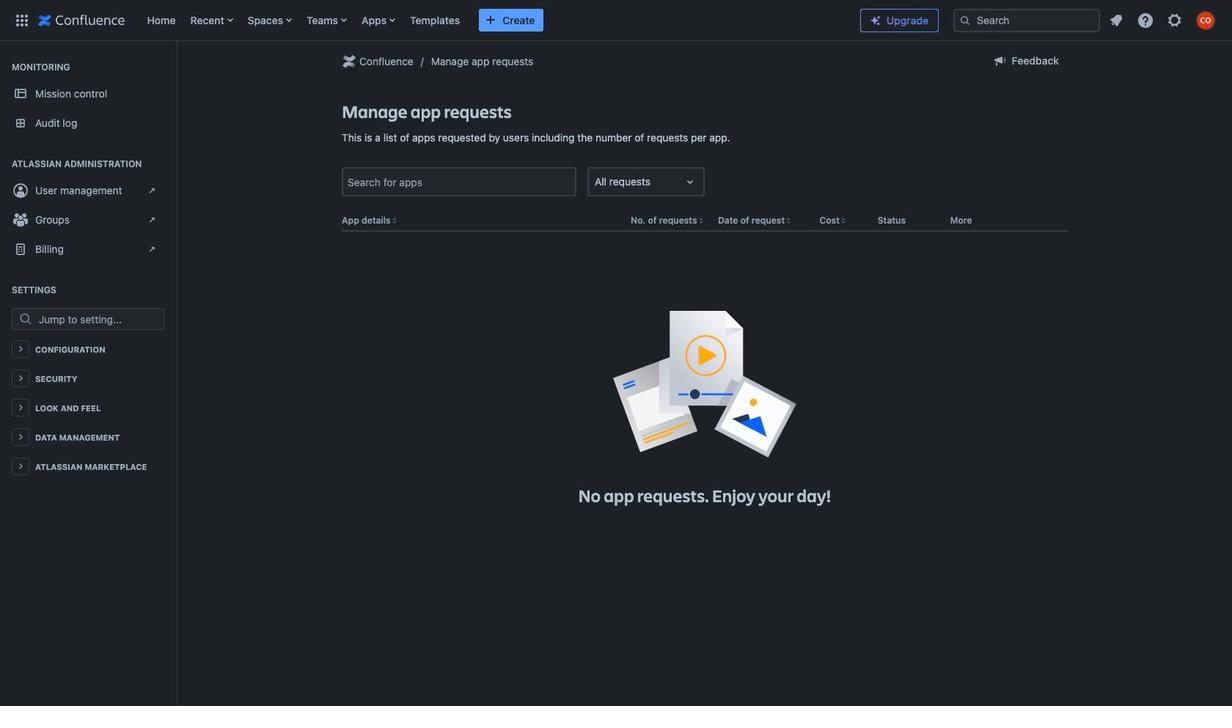 Task type: describe. For each thing, give the bounding box(es) containing it.
search image
[[960, 14, 972, 26]]

open image
[[682, 173, 699, 191]]

settings icon image
[[1167, 11, 1184, 29]]

premium image
[[870, 15, 882, 26]]

notification icon image
[[1108, 11, 1126, 29]]

Settings Search field
[[34, 309, 164, 329]]

help icon image
[[1137, 11, 1155, 29]]

global element
[[9, 0, 849, 41]]

list for premium image at the top right of page
[[1104, 7, 1224, 33]]

appswitcher icon image
[[13, 11, 31, 29]]

Search field
[[954, 8, 1101, 32]]



Task type: locate. For each thing, give the bounding box(es) containing it.
1 horizontal spatial list
[[1104, 7, 1224, 33]]

None text field
[[595, 175, 598, 190]]

list for the appswitcher icon at the top
[[140, 0, 849, 41]]

banner
[[0, 0, 1233, 44]]

context icon image
[[340, 53, 358, 70], [340, 53, 358, 70]]

Search for requested apps field
[[343, 169, 575, 195]]

confluence image
[[38, 11, 125, 29], [38, 11, 125, 29]]

collapse sidebar image
[[160, 48, 192, 78]]

list
[[140, 0, 849, 41], [1104, 7, 1224, 33]]

0 horizontal spatial list
[[140, 0, 849, 41]]

None search field
[[954, 8, 1101, 32]]



Task type: vqa. For each thing, say whether or not it's contained in the screenshot.
"SEARCH FOR REQUESTED APPS" field
yes



